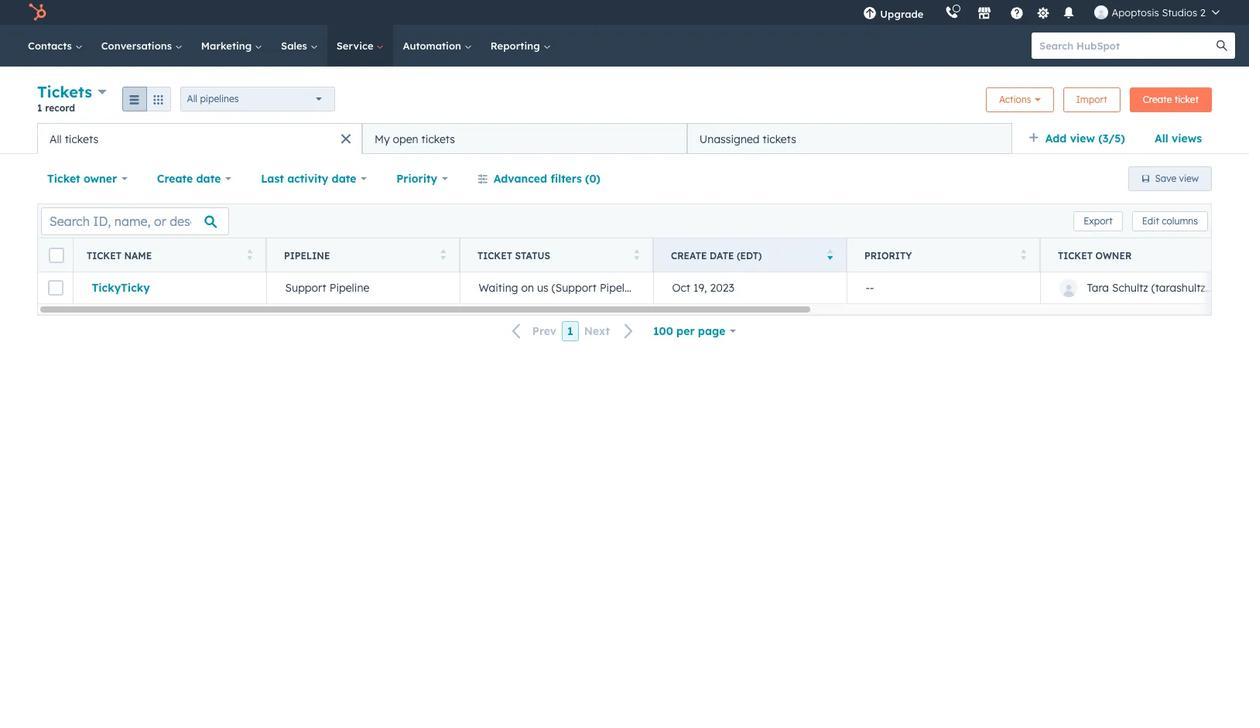 Task type: vqa. For each thing, say whether or not it's contained in the screenshot.
middle SHOW
no



Task type: describe. For each thing, give the bounding box(es) containing it.
on
[[522, 281, 534, 295]]

advanced filters (0)
[[494, 172, 601, 186]]

waiting on us (support pipeline)
[[479, 281, 644, 295]]

settings link
[[1034, 4, 1054, 21]]

schultz
[[1113, 281, 1149, 295]]

edit columns
[[1143, 215, 1199, 227]]

conversations link
[[92, 25, 192, 67]]

edit
[[1143, 215, 1160, 227]]

upgrade image
[[864, 7, 878, 21]]

name
[[124, 250, 152, 261]]

pipeline inside button
[[330, 281, 370, 295]]

create for create ticket
[[1144, 93, 1173, 105]]

pipelines
[[200, 93, 239, 104]]

(3/5)
[[1099, 132, 1126, 146]]

unassigned tickets button
[[688, 123, 1013, 154]]

search image
[[1217, 40, 1228, 51]]

Search ID, name, or description search field
[[41, 207, 229, 235]]

save view button
[[1129, 167, 1213, 191]]

all for all tickets
[[50, 132, 62, 146]]

search button
[[1210, 33, 1236, 59]]

owner inside popup button
[[84, 172, 117, 186]]

all views
[[1155, 132, 1203, 146]]

ticket status
[[478, 250, 551, 261]]

1 horizontal spatial priority
[[865, 250, 913, 261]]

pagination navigation
[[503, 321, 643, 342]]

calling icon button
[[940, 2, 966, 22]]

waiting on us (support pipeline) button
[[460, 273, 654, 304]]

create date (edt)
[[671, 250, 762, 261]]

tara schultz image
[[1095, 5, 1109, 19]]

19,
[[694, 281, 708, 295]]

all pipelines button
[[180, 86, 335, 111]]

status
[[515, 250, 551, 261]]

0 vertical spatial pipeline
[[284, 250, 330, 261]]

tickyticky
[[92, 281, 150, 295]]

add
[[1046, 132, 1067, 146]]

my
[[375, 132, 390, 146]]

us
[[537, 281, 549, 295]]

export
[[1084, 215, 1113, 227]]

marketing
[[201, 39, 255, 52]]

marketplaces image
[[978, 7, 992, 21]]

tickets for unassigned tickets
[[763, 132, 797, 146]]

Search HubSpot search field
[[1032, 33, 1222, 59]]

press to sort. image
[[634, 249, 640, 260]]

my open tickets button
[[362, 123, 688, 154]]

add view (3/5) button
[[1019, 123, 1145, 154]]

pipeline)
[[600, 281, 644, 295]]

my open tickets
[[375, 132, 455, 146]]

1 for 1
[[568, 324, 574, 338]]

views
[[1172, 132, 1203, 146]]

priority inside popup button
[[397, 172, 438, 186]]

100
[[654, 324, 674, 338]]

notifications image
[[1063, 7, 1077, 21]]

support pipeline
[[285, 281, 370, 295]]

upgrade
[[881, 8, 924, 20]]

oct 19, 2023 button
[[654, 273, 847, 304]]

-- button
[[847, 273, 1041, 304]]

press to sort. element for ticket status
[[634, 249, 640, 262]]

automation
[[403, 39, 464, 52]]

import
[[1077, 93, 1108, 105]]

1 record
[[37, 102, 75, 114]]

support pipeline button
[[266, 273, 460, 304]]

create date
[[157, 172, 221, 186]]

last activity date button
[[251, 163, 377, 194]]

press to sort. element for priority
[[1021, 249, 1027, 262]]

service link
[[327, 25, 394, 67]]

prev
[[533, 325, 557, 339]]

date for create date (edt)
[[710, 250, 735, 261]]

1 horizontal spatial date
[[332, 172, 357, 186]]

create ticket
[[1144, 93, 1200, 105]]

notifications button
[[1057, 0, 1083, 25]]

press to sort. image for pipeline
[[440, 249, 446, 260]]

advanced filters (0) button
[[468, 163, 611, 194]]

actions button
[[987, 87, 1054, 112]]

import button
[[1064, 87, 1121, 112]]

studios
[[1163, 6, 1198, 19]]

ticket
[[1175, 93, 1200, 105]]

support
[[285, 281, 327, 295]]

record
[[45, 102, 75, 114]]

reporting link
[[482, 25, 560, 67]]

descending sort. press to sort ascending. element
[[827, 249, 833, 262]]

last activity date
[[261, 172, 357, 186]]

hubspot link
[[19, 3, 58, 22]]

100 per page button
[[643, 316, 747, 347]]

ticket up tara
[[1059, 250, 1093, 261]]

tickets inside my open tickets button
[[422, 132, 455, 146]]

oct
[[673, 281, 691, 295]]

apoptosis studios 2 button
[[1086, 0, 1230, 25]]

oct 19, 2023
[[673, 281, 735, 295]]

2 - from the left
[[870, 281, 875, 295]]



Task type: locate. For each thing, give the bounding box(es) containing it.
owner down "all tickets"
[[84, 172, 117, 186]]

ticket down "all tickets"
[[47, 172, 80, 186]]

tickets for all tickets
[[65, 132, 98, 146]]

actions
[[1000, 93, 1032, 105]]

save view
[[1156, 173, 1200, 184]]

ticket up waiting
[[478, 250, 513, 261]]

group inside "tickets" banner
[[122, 86, 171, 111]]

pipeline up the support
[[284, 250, 330, 261]]

ticket owner inside popup button
[[47, 172, 117, 186]]

all left views
[[1155, 132, 1169, 146]]

2 horizontal spatial press to sort. image
[[1021, 249, 1027, 260]]

1 vertical spatial pipeline
[[330, 281, 370, 295]]

1 vertical spatial owner
[[1096, 250, 1132, 261]]

prev button
[[503, 322, 562, 342]]

all for all views
[[1155, 132, 1169, 146]]

export button
[[1074, 211, 1123, 231]]

unassigned
[[700, 132, 760, 146]]

priority down my open tickets
[[397, 172, 438, 186]]

service
[[337, 39, 377, 52]]

tickyticky link
[[92, 281, 247, 295]]

tickets inside unassigned tickets button
[[763, 132, 797, 146]]

0 horizontal spatial all
[[50, 132, 62, 146]]

owner up tara
[[1096, 250, 1132, 261]]

2
[[1201, 6, 1207, 19]]

page
[[698, 324, 726, 338]]

view right save
[[1180, 173, 1200, 184]]

reporting
[[491, 39, 543, 52]]

press to sort. image for priority
[[1021, 249, 1027, 260]]

create inside button
[[1144, 93, 1173, 105]]

all
[[187, 93, 198, 104], [1155, 132, 1169, 146], [50, 132, 62, 146]]

2 vertical spatial create
[[671, 250, 708, 261]]

1 horizontal spatial tickets
[[422, 132, 455, 146]]

open
[[393, 132, 419, 146]]

press to sort. element for pipeline
[[440, 249, 446, 262]]

all left pipelines at top
[[187, 93, 198, 104]]

view
[[1071, 132, 1096, 146], [1180, 173, 1200, 184]]

press to sort. image
[[247, 249, 252, 260], [440, 249, 446, 260], [1021, 249, 1027, 260]]

0 horizontal spatial date
[[196, 172, 221, 186]]

per
[[677, 324, 695, 338]]

0 vertical spatial 1
[[37, 102, 42, 114]]

press to sort. element
[[247, 249, 252, 262], [440, 249, 446, 262], [634, 249, 640, 262], [1021, 249, 1027, 262]]

advanced
[[494, 172, 548, 186]]

(tarashultz49@gma
[[1152, 281, 1250, 295]]

tickets button
[[37, 81, 107, 103]]

view inside button
[[1180, 173, 1200, 184]]

view for add
[[1071, 132, 1096, 146]]

all inside button
[[50, 132, 62, 146]]

0 horizontal spatial press to sort. image
[[247, 249, 252, 260]]

1 - from the left
[[866, 281, 870, 295]]

ticket owner button
[[37, 163, 138, 194]]

tara schultz (tarashultz49@gma
[[1088, 281, 1250, 295]]

(support
[[552, 281, 597, 295]]

edit columns button
[[1133, 211, 1209, 231]]

3 press to sort. image from the left
[[1021, 249, 1027, 260]]

0 vertical spatial priority
[[397, 172, 438, 186]]

ticket
[[47, 172, 80, 186], [87, 250, 122, 261], [478, 250, 513, 261], [1059, 250, 1093, 261]]

0 vertical spatial owner
[[84, 172, 117, 186]]

apoptosis studios 2
[[1112, 6, 1207, 19]]

create for create date (edt)
[[671, 250, 708, 261]]

all down 1 record
[[50, 132, 62, 146]]

activity
[[287, 172, 329, 186]]

calling icon image
[[946, 6, 960, 20]]

descending sort. press to sort ascending. image
[[827, 249, 833, 260]]

2 horizontal spatial date
[[710, 250, 735, 261]]

apoptosis
[[1112, 6, 1160, 19]]

create ticket button
[[1130, 87, 1213, 112]]

create down the all tickets button
[[157, 172, 193, 186]]

1 vertical spatial view
[[1180, 173, 1200, 184]]

marketplaces button
[[969, 0, 1002, 25]]

help image
[[1011, 7, 1025, 21]]

owner
[[84, 172, 117, 186], [1096, 250, 1132, 261]]

view inside popup button
[[1071, 132, 1096, 146]]

view right "add"
[[1071, 132, 1096, 146]]

3 press to sort. element from the left
[[634, 249, 640, 262]]

2 tickets from the left
[[422, 132, 455, 146]]

pipeline right the support
[[330, 281, 370, 295]]

date for create date
[[196, 172, 221, 186]]

next button
[[579, 322, 643, 342]]

create left 'ticket'
[[1144, 93, 1173, 105]]

marketing link
[[192, 25, 272, 67]]

menu
[[853, 0, 1231, 25]]

priority up --
[[865, 250, 913, 261]]

next
[[584, 325, 610, 339]]

tickets right unassigned
[[763, 132, 797, 146]]

help button
[[1005, 0, 1031, 25]]

2 horizontal spatial create
[[1144, 93, 1173, 105]]

unassigned tickets
[[700, 132, 797, 146]]

1 horizontal spatial view
[[1180, 173, 1200, 184]]

ticket owner down "all tickets"
[[47, 172, 117, 186]]

tickets right open
[[422, 132, 455, 146]]

automation link
[[394, 25, 482, 67]]

1 vertical spatial ticket owner
[[1059, 250, 1132, 261]]

create
[[1144, 93, 1173, 105], [157, 172, 193, 186], [671, 250, 708, 261]]

view for save
[[1180, 173, 1200, 184]]

0 vertical spatial create
[[1144, 93, 1173, 105]]

tickets down record on the top
[[65, 132, 98, 146]]

1 right prev
[[568, 324, 574, 338]]

ticket owner up tara
[[1059, 250, 1132, 261]]

-
[[866, 281, 870, 295], [870, 281, 875, 295]]

4 press to sort. element from the left
[[1021, 249, 1027, 262]]

1 left record on the top
[[37, 102, 42, 114]]

1
[[37, 102, 42, 114], [568, 324, 574, 338]]

create date button
[[147, 163, 242, 194]]

save
[[1156, 173, 1177, 184]]

last
[[261, 172, 284, 186]]

date down the all tickets button
[[196, 172, 221, 186]]

create inside popup button
[[157, 172, 193, 186]]

1 inside 1 button
[[568, 324, 574, 338]]

1 press to sort. image from the left
[[247, 249, 252, 260]]

2 press to sort. image from the left
[[440, 249, 446, 260]]

100 per page
[[654, 324, 726, 338]]

create for create date
[[157, 172, 193, 186]]

settings image
[[1037, 7, 1051, 21]]

columns
[[1163, 215, 1199, 227]]

2 press to sort. element from the left
[[440, 249, 446, 262]]

all tickets button
[[37, 123, 362, 154]]

tara schultz (tarashultz49@gma button
[[1041, 273, 1250, 304]]

0 horizontal spatial 1
[[37, 102, 42, 114]]

sales
[[281, 39, 310, 52]]

1 vertical spatial 1
[[568, 324, 574, 338]]

0 horizontal spatial owner
[[84, 172, 117, 186]]

ticket left name
[[87, 250, 122, 261]]

0 horizontal spatial create
[[157, 172, 193, 186]]

1 press to sort. element from the left
[[247, 249, 252, 262]]

0 horizontal spatial priority
[[397, 172, 438, 186]]

1 button
[[562, 321, 579, 342]]

1 vertical spatial priority
[[865, 250, 913, 261]]

1 horizontal spatial ticket owner
[[1059, 250, 1132, 261]]

menu item
[[935, 0, 938, 25]]

hubspot image
[[28, 3, 46, 22]]

all inside popup button
[[187, 93, 198, 104]]

add view (3/5)
[[1046, 132, 1126, 146]]

all views link
[[1145, 123, 1213, 154]]

1 horizontal spatial press to sort. image
[[440, 249, 446, 260]]

1 horizontal spatial 1
[[568, 324, 574, 338]]

create up 'oct'
[[671, 250, 708, 261]]

date
[[196, 172, 221, 186], [332, 172, 357, 186], [710, 250, 735, 261]]

menu containing apoptosis studios 2
[[853, 0, 1231, 25]]

(edt)
[[737, 250, 762, 261]]

tickets inside the all tickets button
[[65, 132, 98, 146]]

1 for 1 record
[[37, 102, 42, 114]]

1 horizontal spatial owner
[[1096, 250, 1132, 261]]

ticket owner
[[47, 172, 117, 186], [1059, 250, 1132, 261]]

--
[[866, 281, 875, 295]]

1 horizontal spatial all
[[187, 93, 198, 104]]

tickets
[[65, 132, 98, 146], [422, 132, 455, 146], [763, 132, 797, 146]]

0 vertical spatial view
[[1071, 132, 1096, 146]]

filters
[[551, 172, 582, 186]]

ticket inside popup button
[[47, 172, 80, 186]]

0 horizontal spatial tickets
[[65, 132, 98, 146]]

2 horizontal spatial all
[[1155, 132, 1169, 146]]

all for all pipelines
[[187, 93, 198, 104]]

0 vertical spatial ticket owner
[[47, 172, 117, 186]]

3 tickets from the left
[[763, 132, 797, 146]]

0 horizontal spatial ticket owner
[[47, 172, 117, 186]]

2 horizontal spatial tickets
[[763, 132, 797, 146]]

tickets
[[37, 82, 92, 101]]

1 vertical spatial create
[[157, 172, 193, 186]]

1 inside "tickets" banner
[[37, 102, 42, 114]]

date right the 'activity'
[[332, 172, 357, 186]]

1 tickets from the left
[[65, 132, 98, 146]]

tara
[[1088, 281, 1110, 295]]

waiting
[[479, 281, 519, 295]]

sales link
[[272, 25, 327, 67]]

conversations
[[101, 39, 175, 52]]

priority button
[[387, 163, 458, 194]]

contacts link
[[19, 25, 92, 67]]

0 horizontal spatial view
[[1071, 132, 1096, 146]]

tickets banner
[[37, 81, 1213, 123]]

(0)
[[586, 172, 601, 186]]

1 horizontal spatial create
[[671, 250, 708, 261]]

priority
[[397, 172, 438, 186], [865, 250, 913, 261]]

date left the (edt) on the top right of the page
[[710, 250, 735, 261]]

group
[[122, 86, 171, 111]]



